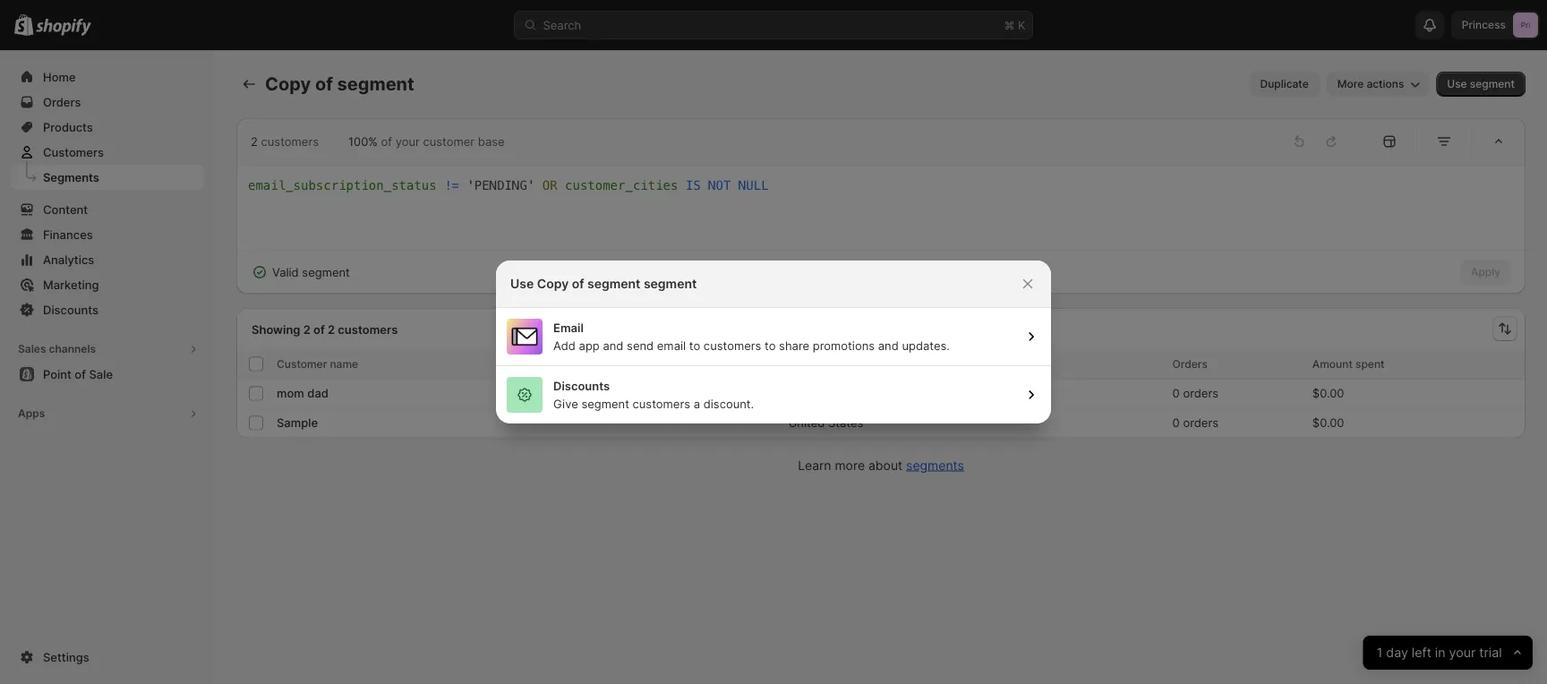 Task type: vqa. For each thing, say whether or not it's contained in the screenshot.
Segments
yes



Task type: describe. For each thing, give the bounding box(es) containing it.
home
[[43, 70, 76, 84]]

about
[[869, 458, 903, 473]]

subscription
[[561, 357, 625, 370]]

copy inside dialog
[[537, 276, 569, 292]]

segments
[[43, 170, 99, 184]]

k
[[1018, 18, 1026, 32]]

0 vertical spatial copy
[[265, 73, 311, 95]]

customers link
[[11, 140, 204, 165]]

share
[[779, 339, 810, 352]]

customers left '100%'
[[261, 134, 319, 148]]

location
[[789, 357, 833, 370]]

sales
[[18, 343, 46, 356]]

email
[[657, 339, 686, 352]]

base
[[478, 134, 505, 148]]

updates.
[[902, 339, 950, 352]]

email subscription
[[531, 357, 625, 370]]

apps
[[18, 407, 45, 420]]

mom
[[277, 386, 304, 400]]

duplicate
[[1261, 77, 1309, 90]]

email for subscription
[[531, 357, 558, 370]]

of up 2 customers
[[315, 73, 333, 95]]

2 to from the left
[[765, 339, 776, 352]]

amount
[[1313, 357, 1353, 370]]

segment inside valid segment alert
[[302, 265, 350, 279]]

showing 2 of 2 customers
[[252, 322, 398, 336]]

2 customers
[[251, 134, 319, 148]]

0 horizontal spatial 2
[[251, 134, 258, 148]]

$0.00 for sample
[[1313, 416, 1345, 430]]

your
[[396, 134, 420, 148]]

sample
[[277, 416, 318, 430]]

learn
[[798, 458, 832, 473]]

showing
[[252, 322, 300, 336]]

1 horizontal spatial 2
[[303, 322, 311, 336]]

discounts for discounts give segment customers a discount.
[[553, 379, 610, 393]]

use segment button
[[1437, 72, 1526, 97]]

customers inside email add app and send email to customers to share promotions and updates.
[[704, 339, 762, 352]]

amount spent
[[1313, 357, 1385, 370]]

search
[[543, 18, 581, 32]]

app
[[579, 339, 600, 352]]

customer
[[423, 134, 475, 148]]

customers down valid segment in the top of the page
[[338, 322, 398, 336]]

use for use segment
[[1448, 77, 1468, 90]]

send
[[627, 339, 654, 352]]

segments link
[[906, 458, 964, 473]]

0 for sample
[[1173, 416, 1180, 430]]

promotions
[[813, 339, 875, 352]]

1 and from the left
[[603, 339, 624, 352]]

add
[[553, 339, 576, 352]]

2 horizontal spatial 2
[[328, 322, 335, 336]]

use copy of segment segment dialog
[[0, 261, 1548, 424]]

⌘
[[1004, 18, 1015, 32]]



Task type: locate. For each thing, give the bounding box(es) containing it.
to right 'email' at the left
[[689, 339, 701, 352]]

1 vertical spatial use
[[510, 276, 534, 292]]

segments
[[906, 458, 964, 473]]

1 vertical spatial orders
[[1183, 416, 1219, 430]]

apps button
[[11, 401, 204, 426]]

home link
[[11, 64, 204, 90]]

1 vertical spatial 0 orders
[[1173, 416, 1219, 430]]

use copy of segment segment
[[510, 276, 697, 292]]

valid segment alert
[[236, 251, 364, 294]]

to
[[689, 339, 701, 352], [765, 339, 776, 352]]

customers left a
[[633, 397, 691, 411]]

0 orders for mom dad
[[1173, 386, 1219, 400]]

1 vertical spatial $0.00
[[1313, 416, 1345, 430]]

customers up discount.
[[704, 339, 762, 352]]

united
[[789, 416, 825, 430]]

email add app and send email to customers to share promotions and updates.
[[553, 321, 950, 352]]

2 orders from the top
[[1183, 416, 1219, 430]]

to left share
[[765, 339, 776, 352]]

0 vertical spatial 0 orders
[[1173, 386, 1219, 400]]

duplicate button
[[1250, 72, 1320, 97]]

1 horizontal spatial use
[[1448, 77, 1468, 90]]

1 to from the left
[[689, 339, 701, 352]]

copy
[[265, 73, 311, 95], [537, 276, 569, 292]]

0 vertical spatial 0
[[1173, 386, 1180, 400]]

1 horizontal spatial to
[[765, 339, 776, 352]]

segment inside use segment button
[[1470, 77, 1515, 90]]

1 orders from the top
[[1183, 386, 1219, 400]]

shopify image
[[36, 18, 92, 36]]

0 horizontal spatial copy
[[265, 73, 311, 95]]

discounts down email subscription
[[553, 379, 610, 393]]

0 vertical spatial email
[[553, 321, 584, 335]]

more
[[835, 458, 865, 473]]

0
[[1173, 386, 1180, 400], [1173, 416, 1180, 430]]

spent
[[1356, 357, 1385, 370]]

discount.
[[704, 397, 754, 411]]

discounts inside 'discounts' link
[[43, 303, 98, 317]]

sample link
[[277, 414, 318, 432]]

united states
[[789, 416, 864, 430]]

dad
[[307, 386, 329, 400]]

$0.00 for mom dad
[[1313, 386, 1345, 400]]

0 horizontal spatial use
[[510, 276, 534, 292]]

$0.00
[[1313, 386, 1345, 400], [1313, 416, 1345, 430]]

sales channels
[[18, 343, 96, 356]]

email down add
[[531, 357, 558, 370]]

2 0 orders from the top
[[1173, 416, 1219, 430]]

of left your at left
[[381, 134, 392, 148]]

1 $0.00 from the top
[[1313, 386, 1345, 400]]

1 vertical spatial email
[[531, 357, 558, 370]]

mom dad link
[[277, 385, 329, 403]]

use inside dialog
[[510, 276, 534, 292]]

0 vertical spatial $0.00
[[1313, 386, 1345, 400]]

of up app
[[572, 276, 584, 292]]

and right app
[[603, 339, 624, 352]]

0 orders for sample
[[1173, 416, 1219, 430]]

1 0 from the top
[[1173, 386, 1180, 400]]

2 0 from the top
[[1173, 416, 1180, 430]]

orders
[[1183, 386, 1219, 400], [1183, 416, 1219, 430]]

valid segment
[[272, 265, 350, 279]]

segment inside discounts give segment customers a discount.
[[582, 397, 629, 411]]

customers inside discounts give segment customers a discount.
[[633, 397, 691, 411]]

discounts for discounts
[[43, 303, 98, 317]]

learn more about segments
[[798, 458, 964, 473]]

and left updates.
[[878, 339, 899, 352]]

discounts
[[43, 303, 98, 317], [553, 379, 610, 393]]

0 horizontal spatial and
[[603, 339, 624, 352]]

⌘ k
[[1004, 18, 1026, 32]]

settings
[[43, 650, 89, 664]]

customers
[[43, 145, 104, 159]]

email inside email add app and send email to customers to share promotions and updates.
[[553, 321, 584, 335]]

copy of segment
[[265, 73, 415, 95]]

discounts link
[[11, 297, 204, 322]]

valid
[[272, 265, 299, 279]]

2 $0.00 from the top
[[1313, 416, 1345, 430]]

discounts give segment customers a discount.
[[553, 379, 754, 411]]

discounts up channels
[[43, 303, 98, 317]]

of
[[315, 73, 333, 95], [381, 134, 392, 148], [572, 276, 584, 292], [313, 322, 325, 336]]

give
[[553, 397, 578, 411]]

and
[[603, 339, 624, 352], [878, 339, 899, 352]]

of right showing
[[313, 322, 325, 336]]

orders
[[1173, 357, 1208, 370]]

copy up add
[[537, 276, 569, 292]]

0 for mom dad
[[1173, 386, 1180, 400]]

1 horizontal spatial copy
[[537, 276, 569, 292]]

mom dad
[[277, 386, 329, 400]]

1 0 orders from the top
[[1173, 386, 1219, 400]]

states
[[828, 416, 864, 430]]

0 vertical spatial orders
[[1183, 386, 1219, 400]]

of inside dialog
[[572, 276, 584, 292]]

email up add
[[553, 321, 584, 335]]

use segment
[[1448, 77, 1515, 90]]

0 horizontal spatial to
[[689, 339, 701, 352]]

1 horizontal spatial and
[[878, 339, 899, 352]]

0 horizontal spatial discounts
[[43, 303, 98, 317]]

channels
[[49, 343, 96, 356]]

a
[[694, 397, 700, 411]]

2 and from the left
[[878, 339, 899, 352]]

customers
[[261, 134, 319, 148], [338, 322, 398, 336], [704, 339, 762, 352], [633, 397, 691, 411]]

copy up 2 customers
[[265, 73, 311, 95]]

0 vertical spatial discounts
[[43, 303, 98, 317]]

sales channels button
[[11, 337, 204, 362]]

use for use copy of segment segment
[[510, 276, 534, 292]]

use inside button
[[1448, 77, 1468, 90]]

settings link
[[11, 645, 204, 670]]

orders for mom dad
[[1183, 386, 1219, 400]]

email for add
[[553, 321, 584, 335]]

0 vertical spatial use
[[1448, 77, 1468, 90]]

100%
[[348, 134, 378, 148]]

email
[[553, 321, 584, 335], [531, 357, 558, 370]]

1 vertical spatial 0
[[1173, 416, 1180, 430]]

discounts inside discounts give segment customers a discount.
[[553, 379, 610, 393]]

1 horizontal spatial discounts
[[553, 379, 610, 393]]

1 vertical spatial copy
[[537, 276, 569, 292]]

1 vertical spatial discounts
[[553, 379, 610, 393]]

2
[[251, 134, 258, 148], [303, 322, 311, 336], [328, 322, 335, 336]]

use
[[1448, 77, 1468, 90], [510, 276, 534, 292]]

segment
[[337, 73, 415, 95], [1470, 77, 1515, 90], [302, 265, 350, 279], [587, 276, 641, 292], [644, 276, 697, 292], [582, 397, 629, 411]]

segments link
[[11, 165, 204, 190]]

0 orders
[[1173, 386, 1219, 400], [1173, 416, 1219, 430]]

100% of your customer base
[[348, 134, 505, 148]]

orders for sample
[[1183, 416, 1219, 430]]



